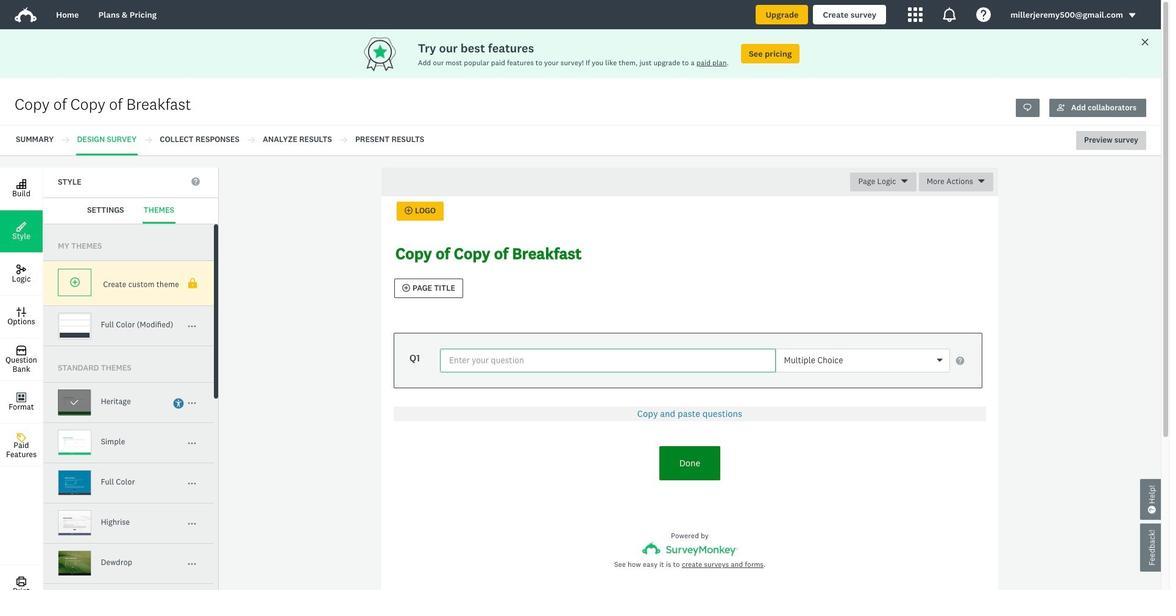 Task type: locate. For each thing, give the bounding box(es) containing it.
1 horizontal spatial products icon image
[[943, 7, 957, 22]]

surveymonkey logo image
[[15, 7, 37, 23]]

2 products icon image from the left
[[943, 7, 957, 22]]

1 products icon image from the left
[[909, 7, 923, 22]]

products icon image
[[909, 7, 923, 22], [943, 7, 957, 22]]

0 horizontal spatial products icon image
[[909, 7, 923, 22]]



Task type: describe. For each thing, give the bounding box(es) containing it.
rewards image
[[361, 34, 418, 73]]

dropdown arrow image
[[1129, 11, 1137, 20]]

help icon image
[[977, 7, 991, 22]]

surveymonkey image
[[642, 542, 738, 556]]



Task type: vqa. For each thing, say whether or not it's contained in the screenshot.
group at right
no



